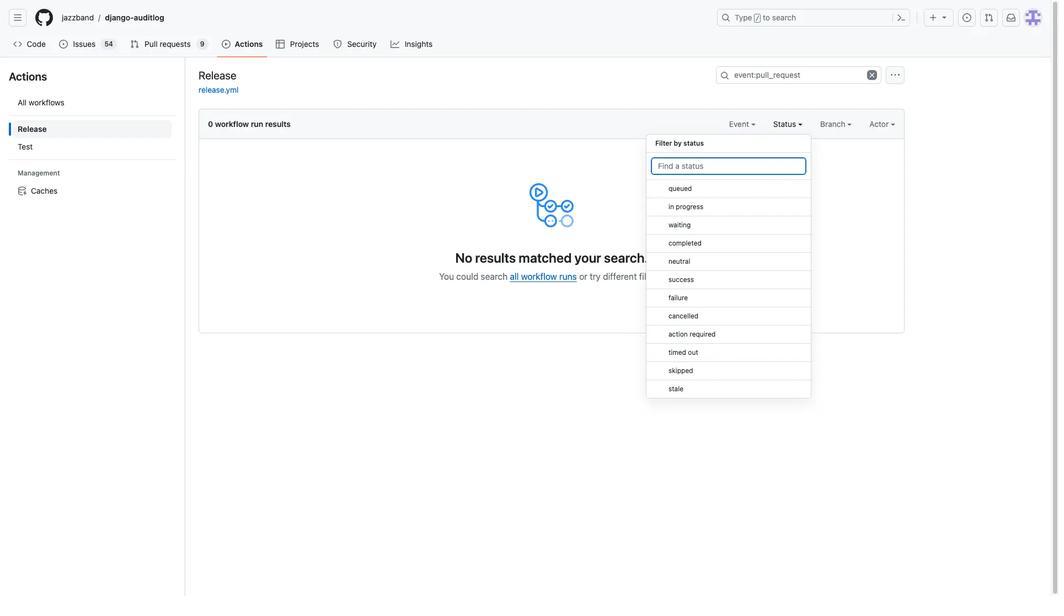 Task type: locate. For each thing, give the bounding box(es) containing it.
waiting link
[[647, 216, 811, 235]]

play image
[[222, 40, 230, 49]]

all workflow runs link
[[510, 272, 577, 281]]

all
[[18, 98, 27, 107]]

management
[[18, 169, 60, 177]]

list containing jazzband
[[57, 9, 711, 26]]

0 vertical spatial actions
[[235, 39, 263, 49]]

actions right play "image"
[[235, 39, 263, 49]]

workflow down matched
[[521, 272, 557, 281]]

1 horizontal spatial workflow
[[521, 272, 557, 281]]

release up release.yml link at the left
[[199, 69, 237, 81]]

out
[[688, 348, 699, 357]]

/ for type
[[756, 14, 760, 22]]

search.
[[604, 250, 648, 265]]

workflow right 0
[[215, 119, 249, 129]]

caches link
[[13, 182, 172, 200]]

0 vertical spatial search
[[773, 13, 796, 22]]

git pull request image
[[130, 40, 139, 49]]

/
[[98, 13, 101, 22], [756, 14, 760, 22]]

to
[[763, 13, 770, 22]]

menu
[[646, 130, 812, 407]]

1 vertical spatial release
[[18, 124, 47, 134]]

progress
[[676, 203, 704, 211]]

0 vertical spatial list
[[57, 9, 711, 26]]

requests
[[160, 39, 191, 49]]

neutral
[[669, 257, 691, 265]]

0 horizontal spatial results
[[265, 119, 291, 129]]

/ for jazzband
[[98, 13, 101, 22]]

no
[[455, 250, 473, 265]]

in progress
[[669, 203, 704, 211]]

9
[[200, 40, 205, 48]]

0 horizontal spatial search
[[481, 272, 508, 281]]

matched
[[519, 250, 572, 265]]

release
[[199, 69, 237, 81], [18, 124, 47, 134]]

skipped
[[669, 366, 693, 375]]

graph image
[[391, 40, 400, 49]]

release up 'test'
[[18, 124, 47, 134]]

/ inside type / to search
[[756, 14, 760, 22]]

0
[[208, 119, 213, 129]]

try
[[590, 272, 601, 281]]

0 vertical spatial release
[[199, 69, 237, 81]]

code image
[[13, 40, 22, 49]]

0 horizontal spatial release
[[18, 124, 47, 134]]

results up all
[[475, 250, 516, 265]]

release inside filter workflows element
[[18, 124, 47, 134]]

0 horizontal spatial /
[[98, 13, 101, 22]]

1 horizontal spatial /
[[756, 14, 760, 22]]

search
[[773, 13, 796, 22], [481, 272, 508, 281]]

/ left to
[[756, 14, 760, 22]]

all workflows
[[18, 98, 64, 107]]

auditlog
[[134, 13, 164, 22]]

status button
[[774, 118, 803, 130]]

github actions image
[[530, 183, 574, 227]]

workflow
[[215, 119, 249, 129], [521, 272, 557, 281]]

all workflows link
[[13, 94, 172, 111]]

django-auditlog link
[[101, 9, 169, 26]]

required
[[690, 330, 716, 338]]

1 vertical spatial workflow
[[521, 272, 557, 281]]

status
[[684, 139, 704, 147]]

1 vertical spatial actions
[[9, 70, 47, 83]]

completed link
[[647, 235, 811, 253]]

type / to search
[[735, 13, 796, 22]]

1 vertical spatial results
[[475, 250, 516, 265]]

1 horizontal spatial results
[[475, 250, 516, 265]]

search left all
[[481, 272, 508, 281]]

notifications image
[[1007, 13, 1016, 22]]

queued
[[669, 184, 692, 193]]

results
[[265, 119, 291, 129], [475, 250, 516, 265]]

search right to
[[773, 13, 796, 22]]

list
[[57, 9, 711, 26], [9, 89, 176, 204]]

show workflow options image
[[891, 71, 900, 79]]

actions
[[235, 39, 263, 49], [9, 70, 47, 83]]

pull
[[145, 39, 158, 49]]

completed
[[669, 239, 702, 247]]

failure
[[669, 294, 688, 302]]

queued link
[[647, 180, 811, 198]]

pull requests
[[145, 39, 191, 49]]

filter workflows element
[[13, 120, 172, 156]]

search image
[[721, 71, 730, 80]]

cancelled link
[[647, 307, 811, 326]]

results right the run at left top
[[265, 119, 291, 129]]

1 vertical spatial list
[[9, 89, 176, 204]]

action required
[[669, 330, 716, 338]]

1 horizontal spatial release
[[199, 69, 237, 81]]

None search field
[[716, 66, 882, 84]]

0 vertical spatial results
[[265, 119, 291, 129]]

neutral link
[[647, 253, 811, 271]]

action required link
[[647, 326, 811, 344]]

your
[[575, 250, 601, 265]]

event button
[[729, 118, 756, 130]]

filter
[[656, 139, 672, 147]]

1 horizontal spatial search
[[773, 13, 796, 22]]

insights link
[[386, 36, 438, 52]]

/ inside jazzband / django-auditlog
[[98, 13, 101, 22]]

filter by status
[[656, 139, 704, 147]]

0 vertical spatial workflow
[[215, 119, 249, 129]]

no results matched your search.
[[455, 250, 648, 265]]

actions up all
[[9, 70, 47, 83]]

stale link
[[647, 380, 811, 398]]

/ left django-
[[98, 13, 101, 22]]

jazzband / django-auditlog
[[62, 13, 164, 22]]



Task type: describe. For each thing, give the bounding box(es) containing it.
code
[[27, 39, 46, 49]]

release.yml
[[199, 85, 239, 94]]

issues
[[73, 39, 96, 49]]

1 horizontal spatial actions
[[235, 39, 263, 49]]

timed
[[669, 348, 687, 357]]

status
[[774, 119, 799, 129]]

clear filters image
[[868, 70, 877, 80]]

table image
[[276, 40, 285, 49]]

action
[[669, 330, 688, 338]]

type
[[735, 13, 752, 22]]

0 horizontal spatial workflow
[[215, 119, 249, 129]]

you could search all workflow runs or try different filters.
[[439, 272, 664, 281]]

1 vertical spatial search
[[481, 272, 508, 281]]

run
[[251, 119, 263, 129]]

branch
[[821, 119, 848, 129]]

workflows
[[29, 98, 64, 107]]

menu containing filter by status
[[646, 130, 812, 407]]

actor
[[870, 119, 891, 129]]

0 workflow run results
[[208, 119, 291, 129]]

triangle down image
[[940, 13, 949, 22]]

homepage image
[[35, 9, 53, 26]]

issue opened image
[[59, 40, 68, 49]]

code link
[[9, 36, 50, 52]]

filters.
[[639, 272, 664, 281]]

failure link
[[647, 289, 811, 307]]

0 horizontal spatial actions
[[9, 70, 47, 83]]

release link
[[13, 120, 172, 138]]

timed out link
[[647, 344, 811, 362]]

list containing all workflows
[[9, 89, 176, 204]]

runs
[[560, 272, 577, 281]]

release.yml link
[[199, 85, 239, 94]]

skipped link
[[647, 362, 811, 380]]

security link
[[329, 36, 382, 52]]

could
[[457, 272, 479, 281]]

success link
[[647, 271, 811, 289]]

waiting
[[669, 221, 691, 229]]

actions link
[[217, 36, 267, 52]]

54
[[105, 40, 113, 48]]

different
[[603, 272, 637, 281]]

by
[[674, 139, 682, 147]]

django-
[[105, 13, 134, 22]]

in
[[669, 203, 674, 211]]

projects link
[[272, 36, 325, 52]]

all
[[510, 272, 519, 281]]

test link
[[13, 138, 172, 156]]

shield image
[[333, 40, 342, 49]]

issue opened image
[[963, 13, 972, 22]]

event
[[729, 119, 752, 129]]

test
[[18, 142, 33, 151]]

in progress link
[[647, 198, 811, 216]]

you
[[439, 272, 454, 281]]

security
[[347, 39, 377, 49]]

stale
[[669, 385, 684, 393]]

Find a status text field
[[651, 157, 807, 175]]

actor button
[[870, 118, 896, 130]]

plus image
[[929, 13, 938, 22]]

cancelled
[[669, 312, 699, 320]]

git pull request image
[[985, 13, 994, 22]]

insights
[[405, 39, 433, 49]]

or
[[579, 272, 588, 281]]

jazzband
[[62, 13, 94, 22]]

command palette image
[[897, 13, 906, 22]]

caches
[[31, 186, 58, 195]]

projects
[[290, 39, 319, 49]]

timed out
[[669, 348, 699, 357]]

jazzband link
[[57, 9, 98, 26]]

success
[[669, 275, 694, 284]]



Task type: vqa. For each thing, say whether or not it's contained in the screenshot.
JavaScript
no



